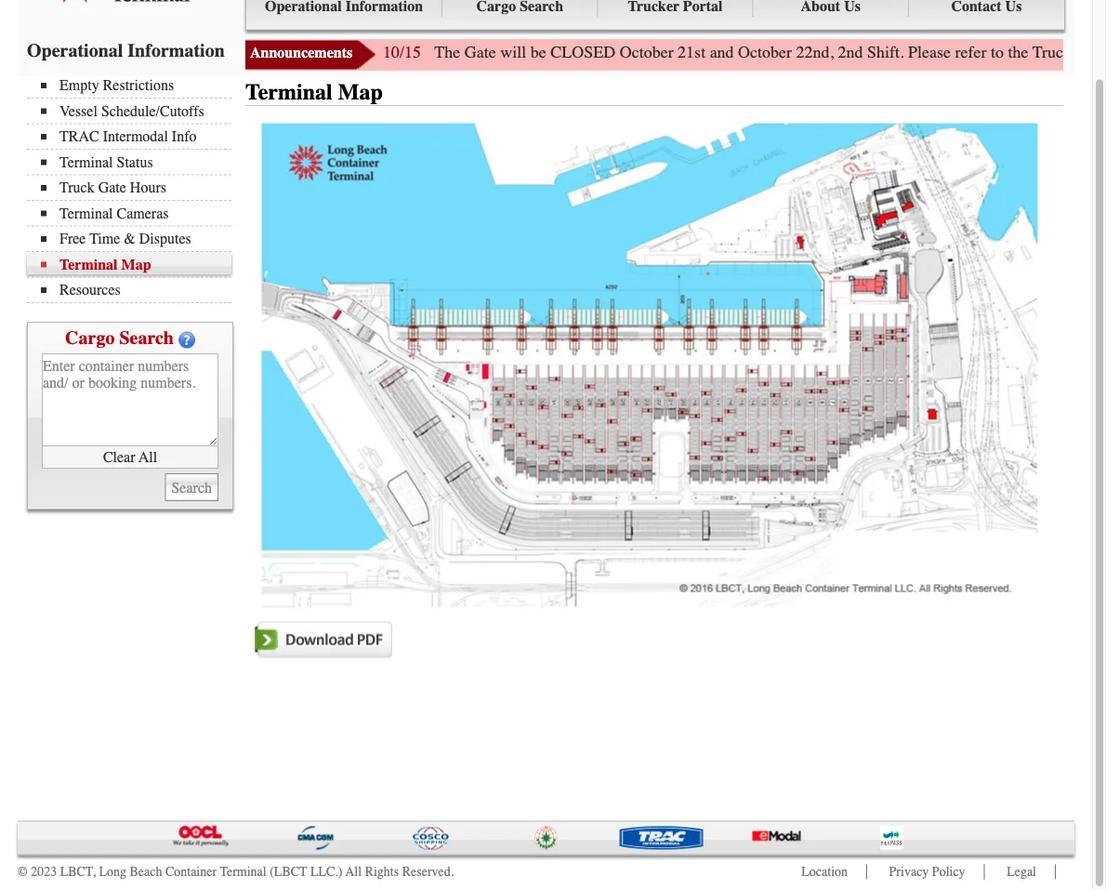 Task type: locate. For each thing, give the bounding box(es) containing it.
free
[[60, 231, 86, 248]]

llc.)
[[311, 865, 343, 880]]

location
[[802, 865, 848, 880]]

1 horizontal spatial map
[[338, 80, 383, 106]]

gate down status
[[98, 180, 126, 197]]

privacy policy link
[[890, 865, 966, 880]]

truck
[[1033, 43, 1073, 62], [60, 180, 95, 197]]

will
[[501, 43, 527, 62]]

0 horizontal spatial all
[[139, 449, 157, 466]]

beach
[[130, 865, 162, 880]]

october right and
[[739, 43, 793, 62]]

operational information
[[27, 40, 225, 61]]

1 vertical spatial all
[[346, 865, 362, 880]]

privacy policy
[[890, 865, 966, 880]]

None submit
[[165, 474, 219, 502]]

terminal
[[246, 80, 333, 106], [60, 154, 113, 171], [60, 205, 113, 222], [60, 256, 118, 273], [220, 865, 267, 880]]

clear all button
[[42, 447, 219, 469]]

info
[[172, 128, 197, 146]]

map
[[338, 80, 383, 106], [121, 256, 151, 273]]

0 vertical spatial truck
[[1033, 43, 1073, 62]]

0 horizontal spatial october
[[620, 43, 674, 62]]

1 horizontal spatial gate
[[465, 43, 496, 62]]

clear
[[103, 449, 135, 466]]

rights
[[365, 865, 399, 880]]

trac
[[60, 128, 99, 146]]

1 horizontal spatial october
[[739, 43, 793, 62]]

all right clear
[[139, 449, 157, 466]]

restrictions
[[103, 77, 174, 94]]

1 horizontal spatial menu bar
[[246, 0, 1066, 31]]

operational
[[27, 40, 123, 61]]

10/15
[[383, 43, 421, 62]]

reserved.
[[402, 865, 454, 880]]

1 vertical spatial truck
[[60, 180, 95, 197]]

0 horizontal spatial gate
[[98, 180, 126, 197]]

october left 21st
[[620, 43, 674, 62]]

trac intermodal info link
[[41, 128, 232, 146]]

1 vertical spatial menu bar
[[27, 75, 241, 304]]

october
[[620, 43, 674, 62], [739, 43, 793, 62]]

0 horizontal spatial menu bar
[[27, 75, 241, 304]]

2023
[[31, 865, 57, 880]]

truck down trac
[[60, 180, 95, 197]]

gate right the
[[465, 43, 496, 62]]

information
[[128, 40, 225, 61]]

truck gate hours link
[[41, 180, 232, 197]]

to
[[992, 43, 1005, 62]]

all
[[139, 449, 157, 466], [346, 865, 362, 880]]

hours
[[130, 180, 166, 197]]

terminal map link
[[41, 256, 232, 273]]

1 horizontal spatial all
[[346, 865, 362, 880]]

0 horizontal spatial truck
[[60, 180, 95, 197]]

map down 'announcements'
[[338, 80, 383, 106]]

container
[[165, 865, 217, 880]]

gate inside "empty restrictions vessel schedule/cutoffs trac intermodal info terminal status truck gate hours terminal cameras free time & disputes terminal map resources"
[[98, 180, 126, 197]]

0 horizontal spatial map
[[121, 256, 151, 273]]

terminal map
[[246, 80, 383, 106]]

truck right the the
[[1033, 43, 1073, 62]]

gate right the the
[[1077, 43, 1107, 62]]

privacy
[[890, 865, 930, 880]]

location link
[[802, 865, 848, 880]]

terminal down trac
[[60, 154, 113, 171]]

legal
[[1008, 865, 1037, 880]]

map up "resources" link
[[121, 256, 151, 273]]

cameras
[[117, 205, 169, 222]]

gate
[[465, 43, 496, 62], [1077, 43, 1107, 62], [98, 180, 126, 197]]

1 october from the left
[[620, 43, 674, 62]]

all right llc.)
[[346, 865, 362, 880]]

1 vertical spatial map
[[121, 256, 151, 273]]

empty restrictions link
[[41, 77, 232, 94]]

© 2023 lbct, long beach container terminal (lbct llc.) all rights reserved.
[[18, 865, 454, 880]]

terminal status link
[[41, 154, 232, 171]]

clear all
[[103, 449, 157, 466]]

0 vertical spatial all
[[139, 449, 157, 466]]

terminal down 'announcements'
[[246, 80, 333, 106]]

Enter container numbers and/ or booking numbers.  text field
[[42, 354, 219, 447]]

the
[[435, 43, 461, 62]]

menu bar
[[246, 0, 1066, 31], [27, 75, 241, 304]]

long
[[99, 865, 126, 880]]



Task type: vqa. For each thing, say whether or not it's contained in the screenshot.
the rightmost "October"
yes



Task type: describe. For each thing, give the bounding box(es) containing it.
empty
[[60, 77, 99, 94]]

status
[[117, 154, 153, 171]]

(lbct
[[270, 865, 307, 880]]

intermodal
[[103, 128, 168, 146]]

cargo
[[65, 328, 115, 349]]

resources
[[60, 282, 121, 299]]

please
[[909, 43, 952, 62]]

truck inside "empty restrictions vessel schedule/cutoffs trac intermodal info terminal status truck gate hours terminal cameras free time & disputes terminal map resources"
[[60, 180, 95, 197]]

announcements
[[250, 45, 353, 62]]

22nd,
[[797, 43, 834, 62]]

refer
[[956, 43, 987, 62]]

terminal up resources at left top
[[60, 256, 118, 273]]

0 vertical spatial map
[[338, 80, 383, 106]]

terminal up free
[[60, 205, 113, 222]]

free time & disputes link
[[41, 231, 232, 248]]

2nd
[[839, 43, 864, 62]]

shift.
[[868, 43, 905, 62]]

be
[[531, 43, 547, 62]]

map inside "empty restrictions vessel schedule/cutoffs trac intermodal info terminal status truck gate hours terminal cameras free time & disputes terminal map resources"
[[121, 256, 151, 273]]

legal link
[[1008, 865, 1037, 880]]

2 horizontal spatial gate
[[1077, 43, 1107, 62]]

disputes
[[139, 231, 191, 248]]

0 vertical spatial menu bar
[[246, 0, 1066, 31]]

the
[[1009, 43, 1029, 62]]

resources link
[[41, 282, 232, 299]]

menu bar containing empty restrictions
[[27, 75, 241, 304]]

and
[[710, 43, 735, 62]]

all inside "clear all" 'button'
[[139, 449, 157, 466]]

2 october from the left
[[739, 43, 793, 62]]

vessel
[[60, 103, 98, 120]]

search
[[119, 328, 174, 349]]

time
[[90, 231, 120, 248]]

cargo search
[[65, 328, 174, 349]]

1 horizontal spatial truck
[[1033, 43, 1073, 62]]

©
[[18, 865, 28, 880]]

21st
[[678, 43, 706, 62]]

closed
[[551, 43, 616, 62]]

empty restrictions vessel schedule/cutoffs trac intermodal info terminal status truck gate hours terminal cameras free time & disputes terminal map resources
[[60, 77, 204, 299]]

10/15 the gate will be closed october 21st and october 22nd, 2nd shift. please refer to the truck gate
[[383, 43, 1107, 62]]

schedule/cutoffs
[[101, 103, 204, 120]]

&
[[124, 231, 136, 248]]

policy
[[933, 865, 966, 880]]

lbct,
[[60, 865, 96, 880]]

terminal left (lbct
[[220, 865, 267, 880]]

terminal cameras link
[[41, 205, 232, 222]]

vessel schedule/cutoffs link
[[41, 103, 232, 120]]



